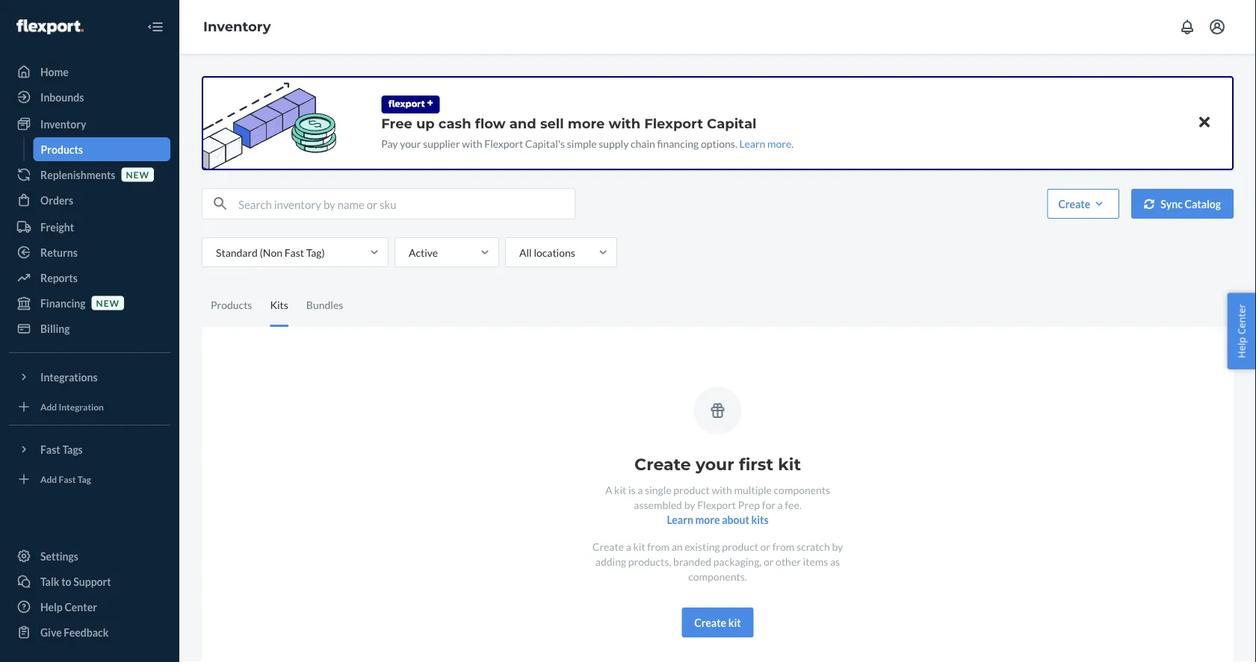 Task type: describe. For each thing, give the bounding box(es) containing it.
give feedback button
[[9, 621, 170, 645]]

0 horizontal spatial help center
[[40, 601, 97, 614]]

learn more link
[[740, 137, 792, 150]]

and
[[509, 115, 536, 132]]

1 horizontal spatial products
[[211, 299, 252, 312]]

fee.
[[785, 499, 802, 512]]

0 vertical spatial fast
[[284, 246, 304, 259]]

1 vertical spatial more
[[768, 137, 792, 150]]

0 vertical spatial a
[[638, 484, 643, 497]]

open account menu image
[[1208, 18, 1226, 36]]

supplier
[[423, 137, 460, 150]]

close navigation image
[[146, 18, 164, 36]]

is
[[628, 484, 636, 497]]

financing
[[40, 297, 86, 310]]

close image
[[1199, 113, 1210, 131]]

assembled
[[634, 499, 682, 512]]

create a kit from an existing product or from scratch by adding products, branded packaging, or other items as components.
[[592, 541, 843, 583]]

more inside a kit is a single product with multiple components assembled by flexport prep for a fee. learn more about kits
[[695, 514, 720, 527]]

capital
[[707, 115, 757, 132]]

a kit is a single product with multiple components assembled by flexport prep for a fee. learn more about kits
[[605, 484, 830, 527]]

create for create
[[1059, 198, 1091, 210]]

.
[[792, 137, 794, 150]]

fast tags
[[40, 444, 83, 456]]

0 horizontal spatial help
[[40, 601, 63, 614]]

for
[[762, 499, 776, 512]]

1 horizontal spatial inventory
[[203, 18, 271, 35]]

chain
[[631, 137, 655, 150]]

integrations
[[40, 371, 98, 384]]

new for financing
[[96, 298, 120, 309]]

2 vertical spatial fast
[[59, 474, 76, 485]]

0 vertical spatial inventory link
[[203, 18, 271, 35]]

orders
[[40, 194, 73, 207]]

replenishments
[[40, 169, 115, 181]]

add integration
[[40, 402, 104, 412]]

flexport inside a kit is a single product with multiple components assembled by flexport prep for a fee. learn more about kits
[[697, 499, 736, 512]]

scratch
[[797, 541, 830, 553]]

freight link
[[9, 215, 170, 239]]

orders link
[[9, 188, 170, 212]]

0 vertical spatial products
[[41, 143, 83, 156]]

reports link
[[9, 266, 170, 290]]

components.
[[688, 571, 747, 583]]

fast inside dropdown button
[[40, 444, 60, 456]]

sync
[[1161, 198, 1183, 210]]

sync catalog button
[[1132, 189, 1234, 219]]

home link
[[9, 60, 170, 84]]

tags
[[62, 444, 83, 456]]

help center button
[[1227, 293, 1256, 370]]

add for add fast tag
[[40, 474, 57, 485]]

inbounds link
[[9, 85, 170, 109]]

supply
[[599, 137, 629, 150]]

talk
[[40, 576, 59, 589]]

a
[[605, 484, 612, 497]]

0 vertical spatial flexport
[[644, 115, 703, 132]]

settings link
[[9, 545, 170, 569]]

0 vertical spatial or
[[760, 541, 771, 553]]

adding
[[595, 556, 626, 568]]

add fast tag link
[[9, 468, 170, 492]]

cash
[[439, 115, 471, 132]]

simple
[[567, 137, 597, 150]]

home
[[40, 65, 69, 78]]

product inside the create a kit from an existing product or from scratch by adding products, branded packaging, or other items as components.
[[722, 541, 758, 553]]

all
[[519, 246, 532, 259]]

add for add integration
[[40, 402, 57, 412]]

kit up components
[[778, 455, 801, 475]]

returns
[[40, 246, 78, 259]]

billing
[[40, 322, 70, 335]]

financing
[[657, 137, 699, 150]]

packaging,
[[714, 556, 762, 568]]

billing link
[[9, 317, 170, 341]]

integrations button
[[9, 365, 170, 389]]

talk to support button
[[9, 570, 170, 594]]

product inside a kit is a single product with multiple components assembled by flexport prep for a fee. learn more about kits
[[674, 484, 710, 497]]

branded
[[673, 556, 712, 568]]

learn inside a kit is a single product with multiple components assembled by flexport prep for a fee. learn more about kits
[[667, 514, 693, 527]]

0 horizontal spatial inventory link
[[9, 112, 170, 136]]

sync catalog
[[1161, 198, 1221, 210]]

add fast tag
[[40, 474, 91, 485]]

as
[[830, 556, 840, 568]]

components
[[774, 484, 830, 497]]

settings
[[40, 550, 78, 563]]

create kit
[[694, 617, 741, 630]]

other
[[776, 556, 801, 568]]

help inside "button"
[[1235, 337, 1248, 359]]

products,
[[628, 556, 671, 568]]

returns link
[[9, 241, 170, 265]]

reports
[[40, 272, 78, 284]]

Search inventory by name or sku text field
[[238, 189, 575, 219]]

create for create a kit from an existing product or from scratch by adding products, branded packaging, or other items as components.
[[592, 541, 624, 553]]

1 vertical spatial flexport
[[484, 137, 523, 150]]

free
[[381, 115, 412, 132]]

(non
[[260, 246, 282, 259]]

catalog
[[1185, 198, 1221, 210]]



Task type: vqa. For each thing, say whether or not it's contained in the screenshot.
the bottommost Help
yes



Task type: locate. For each thing, give the bounding box(es) containing it.
locations
[[534, 246, 575, 259]]

add down fast tags
[[40, 474, 57, 485]]

0 vertical spatial help center
[[1235, 304, 1248, 359]]

with down create your first kit
[[712, 484, 732, 497]]

create inside button
[[694, 617, 726, 630]]

kit down components.
[[728, 617, 741, 630]]

a right is
[[638, 484, 643, 497]]

standard
[[216, 246, 258, 259]]

new
[[126, 169, 149, 180], [96, 298, 120, 309]]

new down products link
[[126, 169, 149, 180]]

give feedback
[[40, 627, 109, 639]]

2 from from the left
[[773, 541, 795, 553]]

create button
[[1047, 189, 1120, 219]]

0 horizontal spatial products
[[41, 143, 83, 156]]

by inside a kit is a single product with multiple components assembled by flexport prep for a fee. learn more about kits
[[684, 499, 695, 512]]

kit up products,
[[633, 541, 645, 553]]

help
[[1235, 337, 1248, 359], [40, 601, 63, 614]]

integration
[[59, 402, 104, 412]]

with up supply
[[609, 115, 641, 132]]

your
[[400, 137, 421, 150], [696, 455, 734, 475]]

products up replenishments
[[41, 143, 83, 156]]

0 vertical spatial by
[[684, 499, 695, 512]]

0 vertical spatial learn
[[740, 137, 766, 150]]

1 vertical spatial add
[[40, 474, 57, 485]]

fast tags button
[[9, 438, 170, 462]]

from up other
[[773, 541, 795, 553]]

create
[[1059, 198, 1091, 210], [635, 455, 691, 475], [592, 541, 624, 553], [694, 617, 726, 630]]

0 vertical spatial add
[[40, 402, 57, 412]]

single
[[645, 484, 672, 497]]

0 vertical spatial your
[[400, 137, 421, 150]]

tag)
[[306, 246, 325, 259]]

0 vertical spatial center
[[1235, 304, 1248, 335]]

2 horizontal spatial a
[[778, 499, 783, 512]]

more up simple
[[568, 115, 605, 132]]

1 vertical spatial your
[[696, 455, 734, 475]]

1 horizontal spatial new
[[126, 169, 149, 180]]

create inside the create a kit from an existing product or from scratch by adding products, branded packaging, or other items as components.
[[592, 541, 624, 553]]

or left other
[[764, 556, 774, 568]]

create inside button
[[1059, 198, 1091, 210]]

by for assembled
[[684, 499, 695, 512]]

a
[[638, 484, 643, 497], [778, 499, 783, 512], [626, 541, 631, 553]]

0 horizontal spatial your
[[400, 137, 421, 150]]

flow
[[475, 115, 506, 132]]

flexport down flow
[[484, 137, 523, 150]]

options.
[[701, 137, 738, 150]]

1 horizontal spatial more
[[695, 514, 720, 527]]

learn more about kits button
[[667, 513, 769, 528]]

an
[[672, 541, 683, 553]]

by for scratch
[[832, 541, 843, 553]]

learn
[[740, 137, 766, 150], [667, 514, 693, 527]]

0 vertical spatial help
[[1235, 337, 1248, 359]]

your up a kit is a single product with multiple components assembled by flexport prep for a fee. learn more about kits
[[696, 455, 734, 475]]

center inside "button"
[[1235, 304, 1248, 335]]

center
[[1235, 304, 1248, 335], [65, 601, 97, 614]]

by inside the create a kit from an existing product or from scratch by adding products, branded packaging, or other items as components.
[[832, 541, 843, 553]]

0 horizontal spatial new
[[96, 298, 120, 309]]

kits
[[751, 514, 769, 527]]

to
[[61, 576, 71, 589]]

with down cash
[[462, 137, 482, 150]]

1 vertical spatial product
[[722, 541, 758, 553]]

kit inside a kit is a single product with multiple components assembled by flexport prep for a fee. learn more about kits
[[614, 484, 626, 497]]

0 horizontal spatial inventory
[[40, 118, 86, 130]]

1 horizontal spatial help
[[1235, 337, 1248, 359]]

1 vertical spatial products
[[211, 299, 252, 312]]

0 horizontal spatial by
[[684, 499, 695, 512]]

create for create kit
[[694, 617, 726, 630]]

1 vertical spatial by
[[832, 541, 843, 553]]

pay
[[381, 137, 398, 150]]

learn inside free up cash flow and sell more with flexport capital pay your supplier with flexport capital's simple supply chain financing options. learn more .
[[740, 137, 766, 150]]

with inside a kit is a single product with multiple components assembled by flexport prep for a fee. learn more about kits
[[712, 484, 732, 497]]

1 horizontal spatial learn
[[740, 137, 766, 150]]

kit
[[778, 455, 801, 475], [614, 484, 626, 497], [633, 541, 645, 553], [728, 617, 741, 630]]

1 vertical spatial help center
[[40, 601, 97, 614]]

products left kits at the top left of page
[[211, 299, 252, 312]]

1 vertical spatial fast
[[40, 444, 60, 456]]

more right options.
[[768, 137, 792, 150]]

multiple
[[734, 484, 772, 497]]

kit inside the create a kit from an existing product or from scratch by adding products, branded packaging, or other items as components.
[[633, 541, 645, 553]]

fast
[[284, 246, 304, 259], [40, 444, 60, 456], [59, 474, 76, 485]]

by
[[684, 499, 695, 512], [832, 541, 843, 553]]

flexport up learn more about kits button
[[697, 499, 736, 512]]

sync alt image
[[1144, 199, 1155, 209]]

your inside free up cash flow and sell more with flexport capital pay your supplier with flexport capital's simple supply chain financing options. learn more .
[[400, 137, 421, 150]]

1 horizontal spatial center
[[1235, 304, 1248, 335]]

add
[[40, 402, 57, 412], [40, 474, 57, 485]]

2 add from the top
[[40, 474, 57, 485]]

or
[[760, 541, 771, 553], [764, 556, 774, 568]]

or down kits
[[760, 541, 771, 553]]

1 add from the top
[[40, 402, 57, 412]]

add integration link
[[9, 395, 170, 419]]

1 vertical spatial inventory
[[40, 118, 86, 130]]

bundles
[[306, 299, 343, 312]]

all locations
[[519, 246, 575, 259]]

2 horizontal spatial more
[[768, 137, 792, 150]]

2 horizontal spatial with
[[712, 484, 732, 497]]

add left integration
[[40, 402, 57, 412]]

support
[[73, 576, 111, 589]]

1 vertical spatial inventory link
[[9, 112, 170, 136]]

tag
[[78, 474, 91, 485]]

prep
[[738, 499, 760, 512]]

create your first kit
[[635, 455, 801, 475]]

with
[[609, 115, 641, 132], [462, 137, 482, 150], [712, 484, 732, 497]]

2 vertical spatial more
[[695, 514, 720, 527]]

from
[[647, 541, 670, 553], [773, 541, 795, 553]]

create for create your first kit
[[635, 455, 691, 475]]

0 horizontal spatial product
[[674, 484, 710, 497]]

1 vertical spatial new
[[96, 298, 120, 309]]

your right pay
[[400, 137, 421, 150]]

1 horizontal spatial product
[[722, 541, 758, 553]]

create kit link
[[682, 608, 754, 638]]

kit inside button
[[728, 617, 741, 630]]

0 vertical spatial product
[[674, 484, 710, 497]]

0 vertical spatial with
[[609, 115, 641, 132]]

0 horizontal spatial from
[[647, 541, 670, 553]]

2 vertical spatial a
[[626, 541, 631, 553]]

more up "existing" at right
[[695, 514, 720, 527]]

1 horizontal spatial by
[[832, 541, 843, 553]]

1 vertical spatial or
[[764, 556, 774, 568]]

fast left the tag)
[[284, 246, 304, 259]]

first
[[739, 455, 774, 475]]

a right for
[[778, 499, 783, 512]]

a up adding in the left bottom of the page
[[626, 541, 631, 553]]

flexport up financing
[[644, 115, 703, 132]]

1 horizontal spatial a
[[638, 484, 643, 497]]

inbounds
[[40, 91, 84, 104]]

1 horizontal spatial your
[[696, 455, 734, 475]]

1 vertical spatial a
[[778, 499, 783, 512]]

standard (non fast tag)
[[216, 246, 325, 259]]

0 horizontal spatial learn
[[667, 514, 693, 527]]

1 horizontal spatial help center
[[1235, 304, 1248, 359]]

talk to support
[[40, 576, 111, 589]]

feedback
[[64, 627, 109, 639]]

existing
[[685, 541, 720, 553]]

0 vertical spatial new
[[126, 169, 149, 180]]

help center
[[1235, 304, 1248, 359], [40, 601, 97, 614]]

inventory link
[[203, 18, 271, 35], [9, 112, 170, 136]]

new for replenishments
[[126, 169, 149, 180]]

0 horizontal spatial center
[[65, 601, 97, 614]]

0 horizontal spatial a
[[626, 541, 631, 553]]

up
[[416, 115, 435, 132]]

1 from from the left
[[647, 541, 670, 553]]

0 horizontal spatial more
[[568, 115, 605, 132]]

open notifications image
[[1179, 18, 1196, 36]]

by up as at the right bottom
[[832, 541, 843, 553]]

1 horizontal spatial from
[[773, 541, 795, 553]]

by right assembled
[[684, 499, 695, 512]]

fast left the tag
[[59, 474, 76, 485]]

active
[[409, 246, 438, 259]]

product up packaging,
[[722, 541, 758, 553]]

0 vertical spatial more
[[568, 115, 605, 132]]

2 vertical spatial flexport
[[697, 499, 736, 512]]

sell
[[540, 115, 564, 132]]

freight
[[40, 221, 74, 234]]

capital's
[[525, 137, 565, 150]]

kit right a
[[614, 484, 626, 497]]

1 vertical spatial with
[[462, 137, 482, 150]]

1 vertical spatial center
[[65, 601, 97, 614]]

more
[[568, 115, 605, 132], [768, 137, 792, 150], [695, 514, 720, 527]]

help center inside "button"
[[1235, 304, 1248, 359]]

1 vertical spatial help
[[40, 601, 63, 614]]

products
[[41, 143, 83, 156], [211, 299, 252, 312]]

free up cash flow and sell more with flexport capital pay your supplier with flexport capital's simple supply chain financing options. learn more .
[[381, 115, 794, 150]]

about
[[722, 514, 749, 527]]

give
[[40, 627, 62, 639]]

learn down assembled
[[667, 514, 693, 527]]

kits
[[270, 299, 288, 312]]

0 horizontal spatial with
[[462, 137, 482, 150]]

product right 'single'
[[674, 484, 710, 497]]

learn down capital
[[740, 137, 766, 150]]

products link
[[33, 138, 170, 161]]

a inside the create a kit from an existing product or from scratch by adding products, branded packaging, or other items as components.
[[626, 541, 631, 553]]

create kit button
[[682, 608, 754, 638]]

fast left the tags
[[40, 444, 60, 456]]

1 horizontal spatial inventory link
[[203, 18, 271, 35]]

help center link
[[9, 596, 170, 620]]

items
[[803, 556, 828, 568]]

0 vertical spatial inventory
[[203, 18, 271, 35]]

2 vertical spatial with
[[712, 484, 732, 497]]

new down reports "link"
[[96, 298, 120, 309]]

1 vertical spatial learn
[[667, 514, 693, 527]]

from up products,
[[647, 541, 670, 553]]

flexport logo image
[[16, 19, 84, 34]]

1 horizontal spatial with
[[609, 115, 641, 132]]



